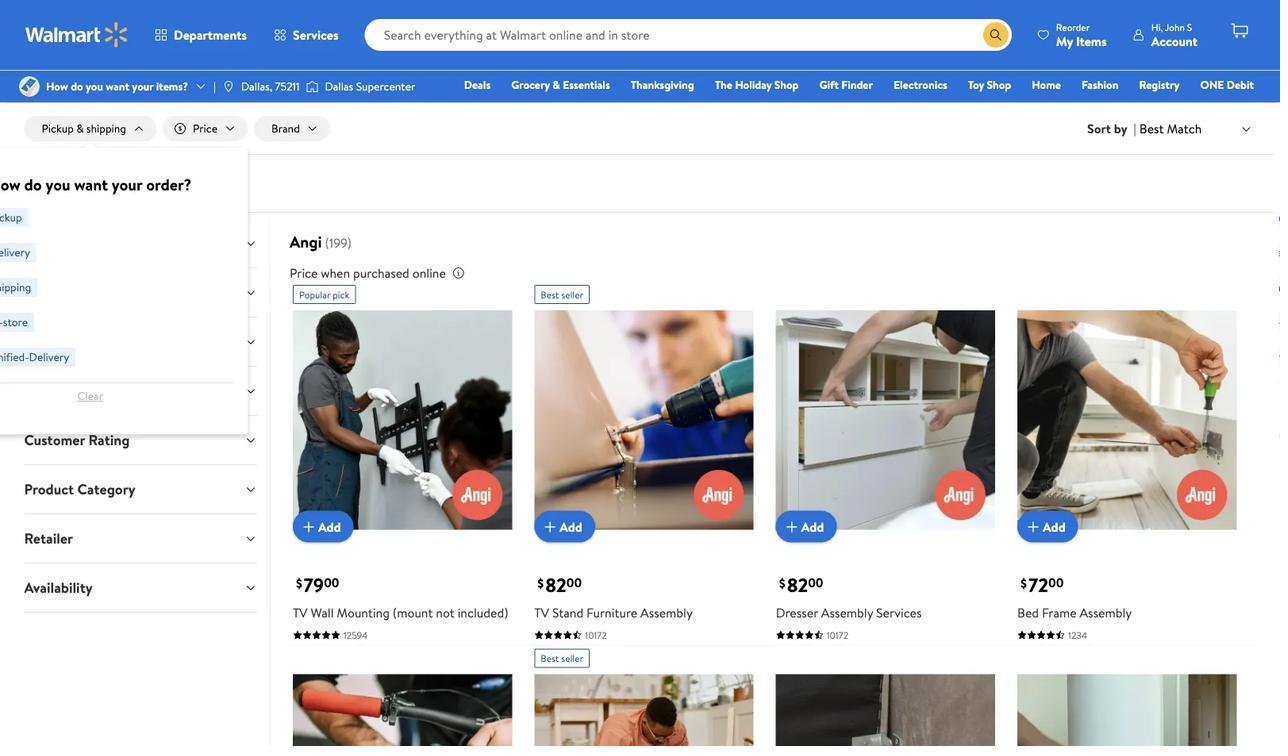 Task type: describe. For each thing, give the bounding box(es) containing it.
add for assembly
[[802, 518, 825, 535]]

john
[[1166, 20, 1186, 34]]

(mount
[[393, 604, 433, 621]]

wall
[[311, 604, 334, 621]]

1 vertical spatial best
[[541, 288, 559, 301]]

items?
[[156, 79, 188, 94]]

2 horizontal spatial services
[[877, 604, 922, 621]]

price button
[[163, 116, 248, 141]]

services inside dropdown button
[[293, 26, 339, 44]]

fashion
[[1082, 77, 1119, 93]]

12594
[[344, 629, 368, 642]]

add button for frame
[[1018, 511, 1079, 543]]

one
[[1201, 77, 1225, 93]]

you for how do you want your items?
[[86, 79, 103, 94]]

availability tab
[[12, 564, 270, 612]]

tv stand furniture assembly image
[[535, 311, 754, 530]]

tv for 82
[[535, 604, 550, 621]]

my
[[1057, 32, 1074, 50]]

holiday
[[736, 77, 772, 93]]

customer
[[24, 430, 85, 450]]

sort
[[1088, 120, 1112, 137]]

the holiday shop
[[715, 77, 799, 93]]

1 assembly from the left
[[641, 604, 693, 621]]

thanksgiving link
[[624, 76, 702, 93]]

rating
[[89, 430, 130, 450]]

1234
[[1069, 629, 1088, 642]]

walmart+ link
[[1200, 98, 1262, 116]]

home
[[1033, 77, 1062, 93]]

essentials
[[563, 77, 610, 93]]

dallas
[[325, 79, 354, 94]]

by
[[1115, 120, 1128, 137]]

gift finder
[[820, 77, 873, 93]]

4 tab from the top
[[12, 367, 270, 415]]

dresser assembly services
[[776, 604, 922, 621]]

gift
[[820, 77, 839, 93]]

bed
[[1018, 604, 1040, 621]]

brand
[[272, 121, 300, 136]]

$ for bed frame assembly
[[1021, 575, 1028, 593]]

want for items?
[[106, 79, 129, 94]]

pickup
[[42, 121, 74, 136]]

82 for tv
[[546, 572, 567, 599]]

 image for dallas supercenter
[[306, 79, 319, 95]]

0 horizontal spatial services
[[37, 176, 77, 191]]

adult bicycle assembly image
[[293, 675, 512, 746]]

furniture
[[587, 604, 638, 621]]

account
[[1152, 32, 1198, 50]]

do for how do you want your items?
[[71, 79, 83, 94]]

shipping
[[86, 121, 126, 136]]

debit
[[1228, 77, 1255, 93]]

product
[[24, 480, 74, 500]]

10172 for assembly
[[827, 629, 849, 642]]

the
[[715, 77, 733, 93]]

00 for stand
[[567, 575, 582, 592]]

search icon image
[[990, 29, 1003, 41]]

2 vertical spatial best
[[541, 652, 559, 665]]

best match
[[1140, 120, 1203, 137]]

0 vertical spatial |
[[214, 79, 216, 94]]

2 tab from the top
[[12, 268, 270, 317]]

3 tab from the top
[[12, 318, 270, 366]]

tv for 79
[[293, 604, 308, 621]]

price when purchased online
[[290, 265, 446, 282]]

deals link
[[457, 76, 498, 93]]

dallas,
[[241, 79, 272, 94]]

customer rating button
[[12, 416, 270, 465]]

grocery
[[512, 77, 550, 93]]

angi
[[290, 231, 322, 253]]

$ for tv wall mounting (mount not included)
[[296, 575, 302, 593]]

electronics
[[894, 77, 948, 93]]

 image for dallas, 75211
[[222, 80, 235, 93]]

 image for how do you want your items?
[[19, 76, 40, 97]]

00 for wall
[[324, 575, 339, 592]]

bed frame assembly image
[[1018, 311, 1238, 530]]

electronics link
[[887, 76, 955, 93]]

$ 82 00 for tv
[[538, 572, 582, 599]]

best inside dropdown button
[[1140, 120, 1165, 137]]

pickup & shipping
[[42, 121, 126, 136]]

category
[[77, 480, 135, 500]]

$ 72 00
[[1021, 572, 1064, 599]]

registry link
[[1133, 76, 1188, 93]]

clear
[[77, 388, 103, 404]]

do for how do you want your order?
[[24, 173, 42, 195]]

how do you want your order?
[[0, 173, 192, 195]]

add button for wall
[[293, 511, 354, 543]]

home link
[[1025, 76, 1069, 93]]

hi, john s account
[[1152, 20, 1198, 50]]

retailer
[[24, 529, 73, 549]]

your for items?
[[132, 79, 154, 94]]

2 seller from the top
[[562, 652, 584, 665]]

1 best seller from the top
[[541, 288, 584, 301]]

3 assembly from the left
[[1080, 604, 1133, 621]]

match
[[1168, 120, 1203, 137]]

add button for stand
[[535, 511, 596, 543]]

cart contains 0 items total amount $0.00 image
[[1231, 21, 1250, 41]]

add to cart image
[[1025, 517, 1044, 536]]

shop inside "link"
[[988, 77, 1012, 93]]

best match button
[[1137, 118, 1257, 139]]

walmart+
[[1207, 99, 1255, 115]]

1 tab from the top
[[12, 219, 270, 268]]

services button
[[261, 16, 352, 54]]

legal information image
[[453, 267, 465, 280]]

price for price
[[193, 121, 218, 136]]



Task type: locate. For each thing, give the bounding box(es) containing it.
3 00 from the left
[[809, 575, 824, 592]]

assembly right furniture
[[641, 604, 693, 621]]

tv left stand
[[535, 604, 550, 621]]

toy
[[969, 77, 985, 93]]

10172 for stand
[[586, 629, 607, 642]]

want down the pickup & shipping dropdown button
[[74, 173, 108, 195]]

services link
[[24, 168, 89, 199]]

& right the grocery at the left of the page
[[553, 77, 561, 93]]

1 vertical spatial |
[[1134, 120, 1137, 137]]

grocery & essentials
[[512, 77, 610, 93]]

00 for frame
[[1049, 575, 1064, 592]]

sort by |
[[1088, 120, 1137, 137]]

0 vertical spatial want
[[106, 79, 129, 94]]

dallas supercenter
[[325, 79, 416, 94]]

$ 79 00
[[296, 572, 339, 599]]

0 horizontal spatial how
[[0, 173, 20, 195]]

$ 82 00 for dresser
[[780, 572, 824, 599]]

1 shop from the left
[[775, 77, 799, 93]]

1 $ 82 00 from the left
[[538, 572, 582, 599]]

2 00 from the left
[[567, 575, 582, 592]]

$ for dresser assembly services
[[780, 575, 786, 593]]

00 inside $ 79 00
[[324, 575, 339, 592]]

add to cart image for tv stand furniture assembly
[[541, 517, 560, 536]]

gift finder link
[[813, 76, 881, 93]]

& for grocery
[[553, 77, 561, 93]]

deals
[[464, 77, 491, 93]]

2 add to cart image from the left
[[541, 517, 560, 536]]

1 horizontal spatial do
[[71, 79, 83, 94]]

pickup & shipping button
[[24, 116, 156, 141]]

departments button
[[141, 16, 261, 54]]

$ left 79
[[296, 575, 302, 593]]

do up pickup & shipping at the top of the page
[[71, 79, 83, 94]]

79
[[304, 572, 324, 599]]

$ left 72
[[1021, 575, 1028, 593]]

0 vertical spatial best
[[1140, 120, 1165, 137]]

2 add button from the left
[[535, 511, 596, 543]]

add for frame
[[1044, 518, 1066, 535]]

& for pickup
[[76, 121, 84, 136]]

2 vertical spatial services
[[877, 604, 922, 621]]

0 vertical spatial your
[[132, 79, 154, 94]]

clear button
[[0, 384, 223, 409]]

00 up stand
[[567, 575, 582, 592]]

s
[[1188, 20, 1193, 34]]

sort and filter section element
[[5, 103, 1276, 154]]

(199)
[[325, 234, 352, 252]]

1 horizontal spatial shop
[[988, 77, 1012, 93]]

Walmart Site-Wide search field
[[365, 19, 1012, 51]]

reorder
[[1057, 20, 1091, 34]]

1 horizontal spatial services
[[293, 26, 339, 44]]

1 vertical spatial services
[[37, 176, 77, 191]]

0 horizontal spatial &
[[76, 121, 84, 136]]

fashion link
[[1075, 76, 1126, 93]]

when
[[321, 265, 350, 282]]

2 $ 82 00 from the left
[[780, 572, 824, 599]]

product category button
[[12, 465, 270, 514]]

0 vertical spatial services
[[293, 26, 339, 44]]

10172
[[586, 629, 607, 642], [827, 629, 849, 642]]

assembly right dresser
[[822, 604, 874, 621]]

1 horizontal spatial how
[[46, 79, 68, 94]]

how do you want your items?
[[46, 79, 188, 94]]

add to cart image for tv wall mounting (mount not included)
[[299, 517, 318, 536]]

2 $ from the left
[[538, 575, 544, 593]]

1 horizontal spatial tv
[[535, 604, 550, 621]]

& right pickup
[[76, 121, 84, 136]]

departments
[[174, 26, 247, 44]]

best seller
[[541, 288, 584, 301], [541, 652, 584, 665]]

0 vertical spatial best seller
[[541, 288, 584, 301]]

72
[[1029, 572, 1049, 599]]

0 horizontal spatial price
[[193, 121, 218, 136]]

toy shop link
[[962, 76, 1019, 93]]

tv stand furniture assembly
[[535, 604, 693, 621]]

your for order?
[[112, 173, 142, 195]]

| right by
[[1134, 120, 1137, 137]]

1 seller from the top
[[562, 288, 584, 301]]

82 for dresser
[[788, 572, 809, 599]]

1 vertical spatial do
[[24, 173, 42, 195]]

tv wall mounting (mount not included) image
[[293, 311, 512, 530]]

bed frame assembly
[[1018, 604, 1133, 621]]

best
[[1140, 120, 1165, 137], [541, 288, 559, 301], [541, 652, 559, 665]]

bookcase assembly services image
[[1018, 675, 1238, 746]]

$ 82 00 up dresser
[[780, 572, 824, 599]]

1 add button from the left
[[293, 511, 354, 543]]

walmart image
[[25, 22, 129, 48]]

1 horizontal spatial  image
[[222, 80, 235, 93]]

shop right holiday
[[775, 77, 799, 93]]

grocery & essentials link
[[504, 76, 618, 93]]

 image
[[19, 76, 40, 97], [306, 79, 319, 95], [222, 80, 235, 93]]

2 shop from the left
[[988, 77, 1012, 93]]

one debit walmart+
[[1201, 77, 1255, 115]]

how left "services" link
[[0, 173, 20, 195]]

1 vertical spatial how
[[0, 173, 20, 195]]

seller
[[562, 288, 584, 301], [562, 652, 584, 665]]

0 horizontal spatial do
[[24, 173, 42, 195]]

0 vertical spatial you
[[86, 79, 103, 94]]

1 vertical spatial price
[[290, 265, 318, 282]]

4 add from the left
[[1044, 518, 1066, 535]]

$ inside $ 72 00
[[1021, 575, 1028, 593]]

0 vertical spatial do
[[71, 79, 83, 94]]

product category
[[24, 480, 135, 500]]

4 00 from the left
[[1049, 575, 1064, 592]]

popular pick
[[299, 288, 350, 301]]

add for stand
[[560, 518, 583, 535]]

desk assembly services image
[[535, 675, 754, 746]]

1 horizontal spatial add to cart image
[[541, 517, 560, 536]]

pick
[[333, 288, 350, 301]]

$
[[296, 575, 302, 593], [538, 575, 544, 593], [780, 575, 786, 593], [1021, 575, 1028, 593]]

do
[[71, 79, 83, 94], [24, 173, 42, 195]]

2 horizontal spatial assembly
[[1080, 604, 1133, 621]]

not
[[436, 604, 455, 621]]

1 vertical spatial want
[[74, 173, 108, 195]]

items
[[1077, 32, 1108, 50]]

0 vertical spatial how
[[46, 79, 68, 94]]

add to cart image
[[299, 517, 318, 536], [541, 517, 560, 536], [783, 517, 802, 536]]

1 tv from the left
[[293, 604, 308, 621]]

how for how do you want your order?
[[0, 173, 20, 195]]

4 add button from the left
[[1018, 511, 1079, 543]]

1 vertical spatial seller
[[562, 652, 584, 665]]

 image left dallas, at top
[[222, 80, 235, 93]]

tab
[[12, 219, 270, 268], [12, 268, 270, 317], [12, 318, 270, 366], [12, 367, 270, 415]]

0 horizontal spatial 10172
[[586, 629, 607, 642]]

price for price when purchased online
[[290, 265, 318, 282]]

0 horizontal spatial tv
[[293, 604, 308, 621]]

assembly up 1234
[[1080, 604, 1133, 621]]

hi,
[[1152, 20, 1164, 34]]

1 10172 from the left
[[586, 629, 607, 642]]

1 vertical spatial your
[[112, 173, 142, 195]]

00 up wall
[[324, 575, 339, 592]]

2 10172 from the left
[[827, 629, 849, 642]]

| inside sort and filter section element
[[1134, 120, 1137, 137]]

0 horizontal spatial you
[[46, 173, 70, 195]]

order?
[[146, 173, 192, 195]]

00 inside $ 72 00
[[1049, 575, 1064, 592]]

2 horizontal spatial  image
[[306, 79, 319, 95]]

availability
[[24, 578, 93, 598]]

dresser assembly services image
[[776, 311, 996, 530]]

2 horizontal spatial add to cart image
[[783, 517, 802, 536]]

2 add from the left
[[560, 518, 583, 535]]

0 horizontal spatial add to cart image
[[299, 517, 318, 536]]

3 add to cart image from the left
[[783, 517, 802, 536]]

mounting
[[337, 604, 390, 621]]

tv wall mounting (mount not included)
[[293, 604, 509, 621]]

Search search field
[[365, 19, 1012, 51]]

1 horizontal spatial 82
[[788, 572, 809, 599]]

1 horizontal spatial &
[[553, 77, 561, 93]]

services
[[293, 26, 339, 44], [37, 176, 77, 191], [877, 604, 922, 621]]

product category tab
[[12, 465, 270, 514]]

dresser
[[776, 604, 819, 621]]

tv left wall
[[293, 604, 308, 621]]

finder
[[842, 77, 873, 93]]

sofa assembly services image
[[776, 675, 996, 746]]

registry
[[1140, 77, 1180, 93]]

tv
[[293, 604, 308, 621], [535, 604, 550, 621]]

do down pickup
[[24, 173, 42, 195]]

frame
[[1043, 604, 1077, 621]]

how for how do you want your items?
[[46, 79, 68, 94]]

fulfillment method option group
[[0, 208, 223, 383]]

you for how do you want your order?
[[46, 173, 70, 195]]

your left order?
[[112, 173, 142, 195]]

0 vertical spatial price
[[193, 121, 218, 136]]

toy shop
[[969, 77, 1012, 93]]

1 horizontal spatial you
[[86, 79, 103, 94]]

shop
[[775, 77, 799, 93], [988, 77, 1012, 93]]

retailer tab
[[12, 515, 270, 563]]

75211
[[275, 79, 300, 94]]

you up the pickup & shipping dropdown button
[[86, 79, 103, 94]]

want up shipping
[[106, 79, 129, 94]]

want
[[106, 79, 129, 94], [74, 173, 108, 195]]

add for wall
[[318, 518, 341, 535]]

reorder my items
[[1057, 20, 1108, 50]]

1 00 from the left
[[324, 575, 339, 592]]

2 assembly from the left
[[822, 604, 874, 621]]

 image down walmart image
[[19, 76, 40, 97]]

popular
[[299, 288, 331, 301]]

$ 82 00 up stand
[[538, 572, 582, 599]]

thanksgiving
[[631, 77, 695, 93]]

10172 down dresser assembly services
[[827, 629, 849, 642]]

82 up stand
[[546, 572, 567, 599]]

0 horizontal spatial shop
[[775, 77, 799, 93]]

1 vertical spatial best seller
[[541, 652, 584, 665]]

2 best seller from the top
[[541, 652, 584, 665]]

1 $ from the left
[[296, 575, 302, 593]]

0 horizontal spatial assembly
[[641, 604, 693, 621]]

00 for assembly
[[809, 575, 824, 592]]

00 up frame
[[1049, 575, 1064, 592]]

1 vertical spatial &
[[76, 121, 84, 136]]

angi (199)
[[290, 231, 352, 253]]

retailer button
[[12, 515, 270, 563]]

&
[[553, 77, 561, 93], [76, 121, 84, 136]]

1 horizontal spatial $ 82 00
[[780, 572, 824, 599]]

customer rating
[[24, 430, 130, 450]]

dallas, 75211
[[241, 79, 300, 94]]

how up pickup
[[46, 79, 68, 94]]

0 vertical spatial &
[[553, 77, 561, 93]]

10172 down furniture
[[586, 629, 607, 642]]

0 vertical spatial seller
[[562, 288, 584, 301]]

your
[[132, 79, 154, 94], [112, 173, 142, 195]]

1 horizontal spatial price
[[290, 265, 318, 282]]

00 up dresser
[[809, 575, 824, 592]]

you down pickup
[[46, 173, 70, 195]]

0 horizontal spatial  image
[[19, 76, 40, 97]]

1 horizontal spatial 10172
[[827, 629, 849, 642]]

1 add to cart image from the left
[[299, 517, 318, 536]]

3 add button from the left
[[776, 511, 837, 543]]

your left items?
[[132, 79, 154, 94]]

2 tv from the left
[[535, 604, 550, 621]]

& inside dropdown button
[[76, 121, 84, 136]]

$ up tv stand furniture assembly
[[538, 575, 544, 593]]

0 horizontal spatial |
[[214, 79, 216, 94]]

| left dallas, at top
[[214, 79, 216, 94]]

1 vertical spatial you
[[46, 173, 70, 195]]

price inside dropdown button
[[193, 121, 218, 136]]

brand button
[[254, 116, 330, 141]]

stand
[[553, 604, 584, 621]]

1 horizontal spatial |
[[1134, 120, 1137, 137]]

0 horizontal spatial $ 82 00
[[538, 572, 582, 599]]

price
[[193, 121, 218, 136], [290, 265, 318, 282]]

2 82 from the left
[[788, 572, 809, 599]]

1 horizontal spatial assembly
[[822, 604, 874, 621]]

add button
[[293, 511, 354, 543], [535, 511, 596, 543], [776, 511, 837, 543], [1018, 511, 1079, 543]]

purchased
[[353, 265, 410, 282]]

0 horizontal spatial 82
[[546, 572, 567, 599]]

82 up dresser
[[788, 572, 809, 599]]

customer rating tab
[[12, 416, 270, 465]]

the holiday shop link
[[708, 76, 806, 93]]

3 add from the left
[[802, 518, 825, 535]]

1 add from the left
[[318, 518, 341, 535]]

supercenter
[[356, 79, 416, 94]]

 image right 75211
[[306, 79, 319, 95]]

$ up dresser
[[780, 575, 786, 593]]

want for order?
[[74, 173, 108, 195]]

$ for tv stand furniture assembly
[[538, 575, 544, 593]]

4 $ from the left
[[1021, 575, 1028, 593]]

$ inside $ 79 00
[[296, 575, 302, 593]]

shop right the toy
[[988, 77, 1012, 93]]

add to cart image for dresser assembly services
[[783, 517, 802, 536]]

online
[[413, 265, 446, 282]]

availability button
[[12, 564, 270, 612]]

1 82 from the left
[[546, 572, 567, 599]]

add button for assembly
[[776, 511, 837, 543]]

3 $ from the left
[[780, 575, 786, 593]]



Task type: vqa. For each thing, say whether or not it's contained in the screenshot.
/
no



